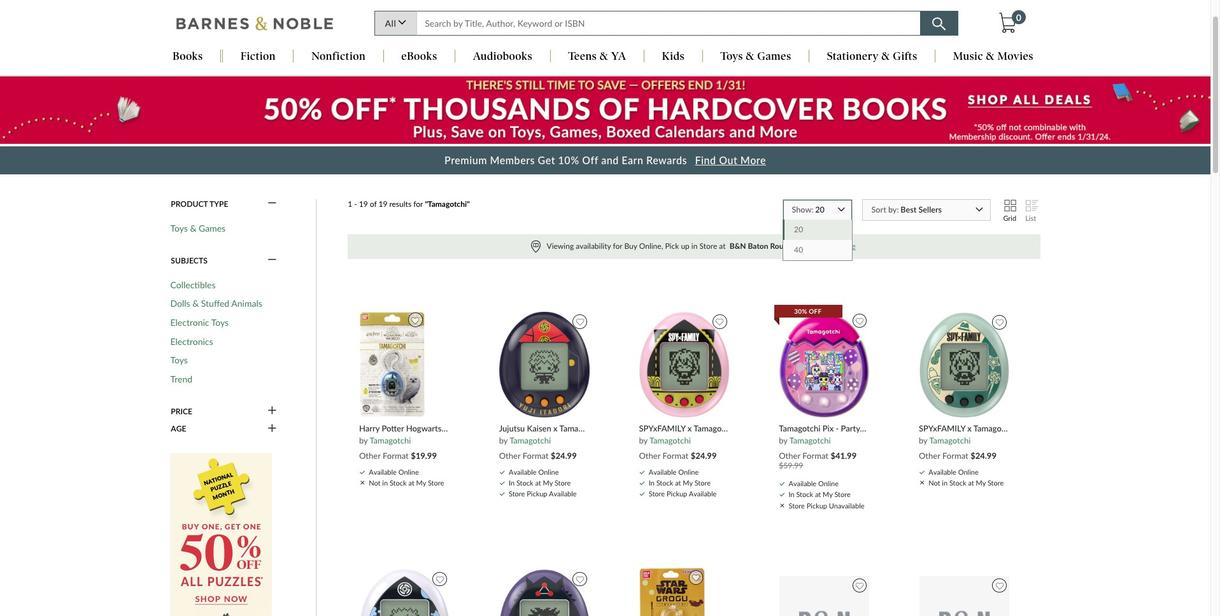 Task type: locate. For each thing, give the bounding box(es) containing it.
spyxfamily x tamagotchi - pink by tamagotchi other format $24.99
[[639, 424, 759, 462]]

50% off thousans of hardcover books, plus, save on toys, games, boxed calendars and more image
[[0, 77, 1211, 144]]

2 horizontal spatial in
[[942, 479, 948, 487]]

format inside spyxfamily x tamagotchi - pink by tamagotchi other format $24.99
[[663, 451, 689, 462]]

available online
[[369, 468, 419, 476], [509, 468, 559, 476], [649, 468, 699, 476], [929, 468, 979, 476], [789, 480, 839, 488]]

hogwarts
[[406, 424, 442, 434]]

for left the buy
[[613, 241, 623, 251]]

minus image
[[268, 255, 277, 266]]

1 $24.99 from the left
[[551, 451, 577, 462]]

format inside harry potter hogwarts castle… by tamagotchi other format $19.99
[[383, 451, 409, 462]]

0 horizontal spatial close modal image
[[361, 481, 365, 485]]

stock right close modal icon
[[950, 479, 967, 487]]

other inside jujutsu kaisen x tamagotchi -… by tamagotchi other format $24.99
[[499, 451, 521, 462]]

games for toys & games button
[[758, 50, 792, 63]]

stock up store pickup unavailable
[[797, 491, 814, 499]]

2 horizontal spatial $24.99
[[971, 451, 997, 462]]

online down spyxfamily x tamagotchi -… by tamagotchi other format $24.99 at bottom right
[[959, 468, 979, 476]]

toys & games
[[721, 50, 792, 63], [170, 223, 226, 234]]

1 tamagotchi link from the left
[[370, 436, 411, 446]]

19 right of
[[379, 199, 388, 209]]

1 x from the left
[[554, 424, 558, 434]]

jujutsu kaisen x tamagotchi -… by tamagotchi other format $24.99
[[499, 424, 613, 462]]

other up close modal icon
[[919, 451, 941, 462]]

list box containing 20
[[783, 220, 853, 261]]

books
[[173, 50, 203, 63]]

0 horizontal spatial x
[[554, 424, 558, 434]]

in
[[509, 479, 515, 487], [649, 479, 655, 487], [789, 491, 795, 499]]

not in stock at my store down $19.99
[[369, 479, 444, 487]]

pickup
[[527, 490, 548, 498], [667, 490, 688, 498], [807, 502, 828, 510]]

1 horizontal spatial not in stock at my store
[[929, 479, 1004, 487]]

0 horizontal spatial $24.99
[[551, 451, 577, 462]]

trend
[[170, 374, 192, 385]]

other down the harry
[[359, 451, 381, 462]]

1 by from the left
[[359, 436, 368, 446]]

check image
[[360, 471, 365, 474], [500, 471, 505, 474], [920, 471, 925, 474], [500, 482, 505, 485], [500, 493, 505, 496], [640, 493, 645, 496], [780, 493, 785, 497]]

1 other from the left
[[359, 451, 381, 462]]

change my store link
[[797, 241, 857, 252]]

not right close modal icon
[[929, 479, 941, 487]]

1 format from the left
[[383, 451, 409, 462]]

2 spyxfamily from the left
[[919, 424, 966, 434]]

store pickup available
[[509, 490, 577, 498], [649, 490, 717, 498]]

format down kaisen at the left bottom of the page
[[523, 451, 549, 462]]

1 - 19 of 19 results for "tamagotchi"
[[348, 199, 470, 209]]

in stock at my store for $24.99
[[649, 479, 711, 487]]

music & movies
[[954, 50, 1034, 63]]

in down jujutsu
[[509, 479, 515, 487]]

5 by from the left
[[919, 436, 928, 446]]

minus image
[[268, 199, 277, 210]]

available for jujutsu kaisen x tamagotchi -… by tamagotchi other format $24.99
[[509, 468, 537, 476]]

by inside tamagotchi pix - party… by tamagotchi other format $41.99 $59.99
[[779, 436, 788, 446]]

& inside button
[[600, 50, 609, 63]]

x for spyxfamily x tamagotchi -…
[[968, 424, 972, 434]]

toys & games button
[[703, 50, 809, 64]]

0 vertical spatial toys & games
[[721, 50, 792, 63]]

spyxfamily for spyxfamily x tamagotchi -…
[[919, 424, 966, 434]]

in stock at my store down jujutsu kaisen x tamagotchi -… by tamagotchi other format $24.99 at the bottom
[[509, 479, 571, 487]]

other inside spyxfamily x tamagotchi - pink by tamagotchi other format $24.99
[[639, 451, 661, 462]]

in for harry potter hogwarts castle… by tamagotchi other format $19.99
[[382, 479, 388, 487]]

1 not in stock at my store from the left
[[369, 479, 444, 487]]

spyxfamily for spyxfamily x tamagotchi - pink
[[639, 424, 686, 434]]

available for harry potter hogwarts castle… by tamagotchi other format $19.99
[[369, 468, 397, 476]]

online
[[399, 468, 419, 476], [539, 468, 559, 476], [679, 468, 699, 476], [959, 468, 979, 476], [819, 480, 839, 488]]

in down "$59.99"
[[789, 491, 795, 499]]

0 horizontal spatial not
[[369, 479, 381, 487]]

by up close modal icon
[[919, 436, 928, 446]]

4 format from the left
[[803, 451, 829, 462]]

format left $41.99 at the bottom right of the page
[[803, 451, 829, 462]]

subjects
[[171, 256, 208, 265]]

pickup down jujutsu kaisen x tamagotchi -… by tamagotchi other format $24.99 at the bottom
[[527, 490, 548, 498]]

0 horizontal spatial spyxfamily
[[639, 424, 686, 434]]

spyxfamily x tamagotchi -… by tamagotchi other format $24.99
[[919, 424, 1027, 462]]

0 vertical spatial for
[[414, 199, 423, 209]]

1 horizontal spatial $24.99
[[691, 451, 717, 462]]

1 horizontal spatial x
[[688, 424, 692, 434]]

1 horizontal spatial in
[[649, 479, 655, 487]]

spyxfamily x tamagotchi - pink link
[[639, 424, 759, 434]]

pickup down spyxfamily x tamagotchi - pink by tamagotchi other format $24.99
[[667, 490, 688, 498]]

toys & games inside main content
[[170, 223, 226, 234]]

0 vertical spatial close modal image
[[361, 481, 365, 485]]

for
[[414, 199, 423, 209], [613, 241, 623, 251]]

my store down spyxfamily x tamagotchi - pink by tamagotchi other format $24.99
[[683, 479, 711, 487]]

2 horizontal spatial pickup
[[807, 502, 828, 510]]

viewing availability for buy online, pick up in store at b&n baton rouge change my store
[[547, 241, 856, 251]]

close modal image
[[921, 481, 925, 485]]

…
[[606, 424, 613, 434], [1021, 424, 1027, 434]]

not
[[369, 479, 381, 487], [929, 479, 941, 487]]

3 other from the left
[[639, 451, 661, 462]]

in stock at my store down spyxfamily x tamagotchi - pink by tamagotchi other format $24.99
[[649, 479, 711, 487]]

& for music & movies button
[[987, 50, 995, 63]]

0 horizontal spatial …
[[606, 424, 613, 434]]

tamagotchi pix - party… link
[[779, 424, 869, 434]]

1 horizontal spatial pickup
[[667, 490, 688, 498]]

0 horizontal spatial in stock at my store
[[509, 479, 571, 487]]

toys down dolls & stuffed animals link
[[211, 317, 229, 328]]

other down tamagotchi pix - party… link
[[779, 451, 801, 462]]

more
[[741, 154, 766, 166]]

of
[[370, 199, 377, 209]]

my store down $19.99
[[416, 479, 444, 487]]

1 horizontal spatial close modal image
[[781, 504, 785, 508]]

main content containing premium members get 10% off and earn rewards
[[0, 76, 1211, 617]]

spyxfamily inside spyxfamily x tamagotchi - pink by tamagotchi other format $24.99
[[639, 424, 686, 434]]

0 horizontal spatial store pickup available
[[509, 490, 577, 498]]

stationery & gifts
[[827, 50, 918, 63]]

$24.99 down spyxfamily x tamagotchi -… link
[[971, 451, 997, 462]]

available online down spyxfamily x tamagotchi -… by tamagotchi other format $24.99 at bottom right
[[929, 468, 979, 476]]

out
[[719, 154, 738, 166]]

by inside spyxfamily x tamagotchi -… by tamagotchi other format $24.99
[[919, 436, 928, 446]]

tamagotchi link down kaisen at the left bottom of the page
[[510, 436, 551, 446]]

0 horizontal spatial pickup
[[527, 490, 548, 498]]

2 by from the left
[[499, 436, 508, 446]]

electronic toys
[[170, 317, 229, 328]]

product type button
[[170, 199, 278, 210]]

check image for tamagotchi pix - party… by tamagotchi other format $41.99 $59.99
[[780, 482, 785, 486]]

2 tamagotchi link from the left
[[510, 436, 551, 446]]

at up store pickup unavailable
[[815, 491, 821, 499]]

other inside spyxfamily x tamagotchi -… by tamagotchi other format $24.99
[[919, 451, 941, 462]]

tamagotchi link down potter
[[370, 436, 411, 446]]

other inside tamagotchi pix - party… by tamagotchi other format $41.99 $59.99
[[779, 451, 801, 462]]

3 format from the left
[[663, 451, 689, 462]]

jujutsu kaisen x tamagotchi -… link
[[499, 424, 613, 434]]

format down potter
[[383, 451, 409, 462]]

games inside button
[[758, 50, 792, 63]]

format down spyxfamily x tamagotchi -… link
[[943, 451, 969, 462]]

check image
[[640, 471, 645, 474], [640, 482, 645, 485], [780, 482, 785, 486]]

other
[[359, 451, 381, 462], [499, 451, 521, 462], [639, 451, 661, 462], [779, 451, 801, 462], [919, 451, 941, 462]]

unavailable
[[829, 502, 865, 510]]

1 horizontal spatial store pickup available
[[649, 490, 717, 498]]

0 horizontal spatial games
[[199, 223, 226, 234]]

spyxfamily
[[639, 424, 686, 434], [919, 424, 966, 434]]

movies
[[998, 50, 1034, 63]]

at down $19.99
[[409, 479, 415, 487]]

sellers
[[919, 205, 942, 215]]

format inside jujutsu kaisen x tamagotchi -… by tamagotchi other format $24.99
[[523, 451, 549, 462]]

2 not in stock at my store from the left
[[929, 479, 1004, 487]]

available
[[369, 468, 397, 476], [509, 468, 537, 476], [649, 468, 677, 476], [929, 468, 957, 476], [789, 480, 817, 488], [549, 490, 577, 498], [689, 490, 717, 498]]

online down $19.99
[[399, 468, 419, 476]]

toys right kids button
[[721, 50, 743, 63]]

list box
[[783, 220, 853, 261]]

4 other from the left
[[779, 451, 801, 462]]

by down jujutsu
[[499, 436, 508, 446]]

at down jujutsu kaisen x tamagotchi -… by tamagotchi other format $24.99 at the bottom
[[535, 479, 541, 487]]

online for harry potter hogwarts castle… by tamagotchi other format $19.99
[[399, 468, 419, 476]]

1 store pickup available from the left
[[509, 490, 577, 498]]

2 store pickup available from the left
[[649, 490, 717, 498]]

$24.99 inside spyxfamily x tamagotchi - pink by tamagotchi other format $24.99
[[691, 451, 717, 462]]

by down the spyxfamily x tamagotchi - pink link
[[639, 436, 648, 446]]

tamagotchi link for jujutsu kaisen x tamagotchi -…
[[510, 436, 551, 446]]

electronics link
[[170, 336, 213, 347]]

- inside tamagotchi pix - party… by tamagotchi other format $41.99 $59.99
[[836, 424, 839, 434]]

close modal image down the harry
[[361, 481, 365, 485]]

by inside harry potter hogwarts castle… by tamagotchi other format $19.99
[[359, 436, 368, 446]]

x inside spyxfamily x tamagotchi -… by tamagotchi other format $24.99
[[968, 424, 972, 434]]

5 tamagotchi link from the left
[[930, 436, 971, 446]]

plus image
[[268, 406, 277, 417]]

1 vertical spatial for
[[613, 241, 623, 251]]

2 horizontal spatial x
[[968, 424, 972, 434]]

bopis small image
[[531, 241, 541, 253]]

my store down spyxfamily x tamagotchi -… by tamagotchi other format $24.99 at bottom right
[[976, 479, 1004, 487]]

tamagotchi link for harry potter hogwarts castle…
[[370, 436, 411, 446]]

at left b&n baton
[[720, 241, 726, 251]]

1 vertical spatial close modal image
[[781, 504, 785, 508]]

my store down jujutsu kaisen x tamagotchi -… by tamagotchi other format $24.99 at the bottom
[[543, 479, 571, 487]]

available online down spyxfamily x tamagotchi - pink by tamagotchi other format $24.99
[[649, 468, 699, 476]]

2 not from the left
[[929, 479, 941, 487]]

1 19 from the left
[[359, 199, 368, 209]]

available online down jujutsu kaisen x tamagotchi -… by tamagotchi other format $24.99 at the bottom
[[509, 468, 559, 476]]

1 horizontal spatial spyxfamily
[[919, 424, 966, 434]]

my store up unavailable
[[823, 491, 851, 499]]

& for toys & games link
[[190, 223, 197, 234]]

40
[[794, 245, 804, 255]]

available online for harry potter hogwarts castle… by tamagotchi other format $19.99
[[369, 468, 419, 476]]

in right close modal icon
[[942, 479, 948, 487]]

region
[[348, 235, 1041, 259]]

best sellers link
[[863, 199, 991, 224]]

available online down $19.99
[[369, 468, 419, 476]]

not down the harry
[[369, 479, 381, 487]]

by down the harry
[[359, 436, 368, 446]]

3 tamagotchi link from the left
[[650, 436, 691, 446]]

online down spyxfamily x tamagotchi - pink by tamagotchi other format $24.99
[[679, 468, 699, 476]]

& for dolls & stuffed animals link
[[193, 298, 199, 309]]

3 by from the left
[[639, 436, 648, 446]]

other down jujutsu
[[499, 451, 521, 462]]

spyxfamily inside spyxfamily x tamagotchi -… by tamagotchi other format $24.99
[[919, 424, 966, 434]]

region inside main content
[[348, 235, 1041, 259]]

5 format from the left
[[943, 451, 969, 462]]

2 format from the left
[[523, 451, 549, 462]]

store
[[700, 241, 718, 251], [838, 241, 856, 251], [509, 490, 525, 498], [649, 490, 665, 498], [789, 502, 805, 510]]

list view active image
[[1026, 200, 1037, 215]]

toys & games inside button
[[721, 50, 792, 63]]

pink
[[743, 424, 759, 434]]

and
[[601, 154, 619, 166]]

$24.99 for spyxfamily x tamagotchi -… by tamagotchi other format $24.99
[[971, 451, 997, 462]]

title: spyxfamily x tamagotchi - pink image
[[639, 312, 730, 418]]

other inside harry potter hogwarts castle… by tamagotchi other format $19.99
[[359, 451, 381, 462]]

None field
[[417, 11, 921, 36]]

2 $24.99 from the left
[[691, 451, 717, 462]]

other down the spyxfamily x tamagotchi - pink link
[[639, 451, 661, 462]]

harry potter hogwarts castle… by tamagotchi other format $19.99
[[359, 424, 473, 462]]

0 horizontal spatial 19
[[359, 199, 368, 209]]

format down the spyxfamily x tamagotchi - pink link
[[663, 451, 689, 462]]

2 … from the left
[[1021, 424, 1027, 434]]

region containing viewing availability for buy online, pick up in store at
[[348, 235, 1041, 259]]

1 horizontal spatial in stock at my store
[[649, 479, 711, 487]]

0 horizontal spatial not in stock at my store
[[369, 479, 444, 487]]

4 tamagotchi link from the left
[[790, 436, 831, 446]]

age button
[[170, 424, 278, 435]]

in down spyxfamily x tamagotchi - pink by tamagotchi other format $24.99
[[649, 479, 655, 487]]

0 vertical spatial games
[[758, 50, 792, 63]]

19 left of
[[359, 199, 368, 209]]

music & movies button
[[936, 50, 1052, 64]]

close modal image
[[361, 481, 365, 485], [781, 504, 785, 508]]

pickup for format
[[527, 490, 548, 498]]

1 vertical spatial toys & games
[[170, 223, 226, 234]]

5 other from the left
[[919, 451, 941, 462]]

tamagotchi
[[560, 424, 601, 434], [694, 424, 735, 434], [779, 424, 821, 434], [974, 424, 1015, 434], [370, 436, 411, 446], [510, 436, 551, 446], [650, 436, 691, 446], [790, 436, 831, 446], [930, 436, 971, 446]]

$24.99 down jujutsu kaisen x tamagotchi -… link
[[551, 451, 577, 462]]

not in stock at my store down spyxfamily x tamagotchi -… by tamagotchi other format $24.99 at bottom right
[[929, 479, 1004, 487]]

not for format
[[369, 479, 381, 487]]

search image
[[933, 17, 946, 31]]

potter
[[382, 424, 404, 434]]

toys up trend
[[170, 355, 188, 366]]

&
[[600, 50, 609, 63], [746, 50, 755, 63], [882, 50, 891, 63], [987, 50, 995, 63], [190, 223, 197, 234], [193, 298, 199, 309]]

title: uni purple image
[[919, 576, 1010, 617]]

by up old price was $59.99 'element'
[[779, 436, 788, 446]]

available online for spyxfamily x tamagotchi -… by tamagotchi other format $24.99
[[929, 468, 979, 476]]

animals
[[231, 298, 262, 309]]

2 x from the left
[[688, 424, 692, 434]]

1 horizontal spatial not
[[929, 479, 941, 487]]

tamagotchi link
[[370, 436, 411, 446], [510, 436, 551, 446], [650, 436, 691, 446], [790, 436, 831, 446], [930, 436, 971, 446]]

1 horizontal spatial games
[[758, 50, 792, 63]]

available online up store pickup unavailable
[[789, 480, 839, 488]]

2 other from the left
[[499, 451, 521, 462]]

at down spyxfamily x tamagotchi -… by tamagotchi other format $24.99 at bottom right
[[969, 479, 975, 487]]

online for spyxfamily x tamagotchi -… by tamagotchi other format $24.99
[[959, 468, 979, 476]]

games inside main content
[[199, 223, 226, 234]]

1 … from the left
[[606, 424, 613, 434]]

0 horizontal spatial in
[[509, 479, 515, 487]]

in for other
[[509, 479, 515, 487]]

my store
[[416, 479, 444, 487], [543, 479, 571, 487], [683, 479, 711, 487], [976, 479, 1004, 487], [823, 491, 851, 499]]

tamagotchi link down the spyxfamily x tamagotchi - pink link
[[650, 436, 691, 446]]

0 horizontal spatial toys & games
[[170, 223, 226, 234]]

0 button
[[998, 10, 1026, 34]]

harry potter hogwarts castle… link
[[359, 424, 473, 434]]

logo image
[[176, 16, 334, 34]]

2 19 from the left
[[379, 199, 388, 209]]

online up store pickup unavailable
[[819, 480, 839, 488]]

in right "up"
[[692, 241, 698, 251]]

1 vertical spatial games
[[199, 223, 226, 234]]

$24.99 inside spyxfamily x tamagotchi -… by tamagotchi other format $24.99
[[971, 451, 997, 462]]

store pickup available down spyxfamily x tamagotchi - pink by tamagotchi other format $24.99
[[649, 490, 717, 498]]

advertisement element
[[170, 454, 272, 617]]

1 horizontal spatial 19
[[379, 199, 388, 209]]

1 spyxfamily from the left
[[639, 424, 686, 434]]

at
[[720, 241, 726, 251], [409, 479, 415, 487], [535, 479, 541, 487], [675, 479, 681, 487], [969, 479, 975, 487], [815, 491, 821, 499]]

in stock at my store up store pickup unavailable
[[789, 491, 851, 499]]

rewards
[[647, 154, 687, 166]]

pickup left unavailable
[[807, 502, 828, 510]]

tamagotchi link down spyxfamily x tamagotchi -… link
[[930, 436, 971, 446]]

store pickup available for format
[[509, 490, 577, 498]]

kids
[[662, 50, 685, 63]]

$24.99 down the spyxfamily x tamagotchi - pink link
[[691, 451, 717, 462]]

all link
[[374, 11, 417, 36]]

x inside spyxfamily x tamagotchi - pink by tamagotchi other format $24.99
[[688, 424, 692, 434]]

close modal image down "$59.99"
[[781, 504, 785, 508]]

tamagotchi link down tamagotchi pix - party… link
[[790, 436, 831, 446]]

3 $24.99 from the left
[[971, 451, 997, 462]]

4 by from the left
[[779, 436, 788, 446]]

0 horizontal spatial in
[[382, 479, 388, 487]]

for right results
[[414, 199, 423, 209]]

& for teens & ya button
[[600, 50, 609, 63]]

format
[[383, 451, 409, 462], [523, 451, 549, 462], [663, 451, 689, 462], [803, 451, 829, 462], [943, 451, 969, 462]]

online down jujutsu kaisen x tamagotchi -… by tamagotchi other format $24.99 at the bottom
[[539, 468, 559, 476]]

stuffed
[[201, 298, 229, 309]]

& for toys & games button
[[746, 50, 755, 63]]

store pickup available down jujutsu kaisen x tamagotchi -… by tamagotchi other format $24.99 at the bottom
[[509, 490, 577, 498]]

10%
[[558, 154, 580, 166]]

1 horizontal spatial …
[[1021, 424, 1027, 434]]

1 not from the left
[[369, 479, 381, 487]]

0 horizontal spatial for
[[414, 199, 423, 209]]

premium members get 10% off and earn rewards find out more
[[445, 154, 766, 166]]

3 x from the left
[[968, 424, 972, 434]]

in down harry potter hogwarts castle… by tamagotchi other format $19.99
[[382, 479, 388, 487]]

1 horizontal spatial toys & games
[[721, 50, 792, 63]]

teens & ya
[[568, 50, 627, 63]]

main content
[[0, 76, 1211, 617]]

fiction
[[241, 50, 276, 63]]

in for format
[[649, 479, 655, 487]]



Task type: describe. For each thing, give the bounding box(es) containing it.
close modal image for store
[[781, 504, 785, 508]]

format inside tamagotchi pix - party… by tamagotchi other format $41.99 $59.99
[[803, 451, 829, 462]]

dolls & stuffed animals link
[[170, 298, 262, 310]]

toys & games for toys & games link
[[170, 223, 226, 234]]

… inside jujutsu kaisen x tamagotchi -… by tamagotchi other format $24.99
[[606, 424, 613, 434]]

- inside spyxfamily x tamagotchi -… by tamagotchi other format $24.99
[[1018, 424, 1021, 434]]

available online for jujutsu kaisen x tamagotchi -… by tamagotchi other format $24.99
[[509, 468, 559, 476]]

toys down product
[[170, 223, 188, 234]]

off
[[809, 308, 822, 315]]

old price was $59.99 element
[[779, 462, 804, 471]]

best
[[901, 205, 917, 215]]

online for jujutsu kaisen x tamagotchi -… by tamagotchi other format $24.99
[[539, 468, 559, 476]]

availability
[[576, 241, 611, 251]]

spyxfamily x tamagotchi -… link
[[919, 424, 1027, 434]]

harry
[[359, 424, 380, 434]]

0
[[1017, 12, 1022, 23]]

stationery
[[827, 50, 879, 63]]

up
[[681, 241, 690, 251]]

price
[[171, 407, 192, 416]]

by inside jujutsu kaisen x tamagotchi -… by tamagotchi other format $24.99
[[499, 436, 508, 446]]

grid link
[[1004, 199, 1017, 223]]

Search by Title, Author, Keyword or ISBN text field
[[417, 11, 921, 36]]

20
[[794, 225, 804, 235]]

title: harry potter hogwarts castle tamagotchi image
[[359, 310, 426, 418]]

change
[[798, 241, 824, 251]]

30%
[[795, 308, 808, 315]]

fiction button
[[223, 50, 293, 64]]

stock down spyxfamily x tamagotchi - pink by tamagotchi other format $24.99
[[657, 479, 674, 487]]

all
[[385, 18, 396, 29]]

x inside jujutsu kaisen x tamagotchi -… by tamagotchi other format $24.99
[[554, 424, 558, 434]]

pick
[[665, 241, 679, 251]]

audiobooks
[[473, 50, 533, 63]]

electronic
[[170, 317, 209, 328]]

title: jujutsu kaisen x tamagotchi - megumi fushiguro image
[[499, 569, 590, 617]]

title: tamagotchi pix - party (balloons) image
[[779, 313, 870, 418]]

tamagotchi inside harry potter hogwarts castle… by tamagotchi other format $19.99
[[370, 436, 411, 446]]

x for spyxfamily x tamagotchi - pink
[[688, 424, 692, 434]]

type
[[210, 199, 228, 209]]

off
[[582, 154, 599, 166]]

teens
[[568, 50, 597, 63]]

ebooks
[[401, 50, 437, 63]]

format inside spyxfamily x tamagotchi -… by tamagotchi other format $24.99
[[943, 451, 969, 462]]

title: spyxfamily x tamagotchi - green image
[[919, 312, 1010, 418]]

b&n baton
[[730, 241, 769, 251]]

buy
[[625, 241, 638, 251]]

in for spyxfamily x tamagotchi -… by tamagotchi other format $24.99
[[942, 479, 948, 487]]

grid view active image
[[1004, 199, 1015, 215]]

tamagotchi link for spyxfamily x tamagotchi - pink
[[650, 436, 691, 446]]

best sellers
[[901, 205, 942, 215]]

toys inside button
[[721, 50, 743, 63]]

available for tamagotchi pix - party… by tamagotchi other format $41.99 $59.99
[[789, 480, 817, 488]]

not in stock at my store for $19.99
[[369, 479, 444, 487]]

kaisen
[[527, 424, 552, 434]]

1 horizontal spatial for
[[613, 241, 623, 251]]

toys & games link
[[170, 223, 226, 234]]

list
[[1026, 214, 1037, 222]]

online for tamagotchi pix - party… by tamagotchi other format $41.99 $59.99
[[819, 480, 839, 488]]

castle…
[[444, 424, 473, 434]]

toys & games for toys & games button
[[721, 50, 792, 63]]

at down spyxfamily x tamagotchi - pink by tamagotchi other format $24.99
[[675, 479, 681, 487]]

plus image
[[268, 424, 277, 435]]

30% off
[[795, 308, 822, 315]]

- inside jujutsu kaisen x tamagotchi -… by tamagotchi other format $24.99
[[603, 424, 606, 434]]

teens & ya button
[[551, 50, 644, 64]]

tamagotchi link for tamagotchi pix - party…
[[790, 436, 831, 446]]

pix
[[823, 424, 834, 434]]

check image for spyxfamily x tamagotchi - pink by tamagotchi other format $24.99
[[640, 471, 645, 474]]

available for spyxfamily x tamagotchi -… by tamagotchi other format $24.99
[[929, 468, 957, 476]]

$19.99
[[411, 451, 437, 462]]

$24.99 for spyxfamily x tamagotchi - pink by tamagotchi other format $24.99
[[691, 451, 717, 462]]

2 horizontal spatial in
[[789, 491, 795, 499]]

not for other
[[929, 479, 941, 487]]

list box inside main content
[[783, 220, 853, 261]]

$59.99
[[779, 462, 804, 471]]

… inside spyxfamily x tamagotchi -… by tamagotchi other format $24.99
[[1021, 424, 1027, 434]]

1 horizontal spatial in
[[692, 241, 698, 251]]

in stock at my store for format
[[509, 479, 571, 487]]

2 horizontal spatial in stock at my store
[[789, 491, 851, 499]]

kids button
[[645, 50, 703, 64]]

stock down jujutsu kaisen x tamagotchi -… by tamagotchi other format $24.99 at the bottom
[[517, 479, 534, 487]]

collectibles
[[170, 280, 216, 290]]

not in stock at my store for format
[[929, 479, 1004, 487]]

title: star wars grogu tamagotchi blue ver. image
[[639, 568, 707, 617]]

tamagotchi link for spyxfamily x tamagotchi -…
[[930, 436, 971, 446]]

20 link
[[784, 220, 853, 240]]

audiobooks button
[[456, 50, 550, 64]]

subjects button
[[170, 255, 278, 266]]

- inside spyxfamily x tamagotchi - pink by tamagotchi other format $24.99
[[738, 424, 741, 434]]

my
[[826, 241, 836, 251]]

online for spyxfamily x tamagotchi - pink by tamagotchi other format $24.99
[[679, 468, 699, 476]]

by inside spyxfamily x tamagotchi - pink by tamagotchi other format $24.99
[[639, 436, 648, 446]]

1
[[348, 199, 352, 209]]

$41.99
[[831, 451, 857, 462]]

viewing
[[547, 241, 574, 251]]

store pickup unavailable
[[789, 502, 865, 510]]

available for spyxfamily x tamagotchi - pink by tamagotchi other format $24.99
[[649, 468, 677, 476]]

title: uni pink image
[[779, 576, 870, 617]]

nonfiction button
[[294, 50, 383, 64]]

collectibles link
[[170, 280, 216, 291]]

title: jujutsu kaisen x tamagotchi - yuji itadori image
[[499, 312, 590, 418]]

available online for tamagotchi pix - party… by tamagotchi other format $41.99 $59.99
[[789, 480, 839, 488]]

cart image
[[1000, 13, 1017, 33]]

online,
[[639, 241, 663, 251]]

get
[[538, 154, 556, 166]]

dolls
[[170, 298, 190, 309]]

$24.99 inside jujutsu kaisen x tamagotchi -… by tamagotchi other format $24.99
[[551, 451, 577, 462]]

title: jujutsu kaisen x tamagotchi - satoru gojo image
[[359, 569, 450, 617]]

party…
[[841, 424, 867, 434]]

close modal image for not
[[361, 481, 365, 485]]

age
[[171, 424, 186, 434]]

list link
[[1026, 200, 1037, 223]]

stationery & gifts button
[[810, 50, 935, 64]]

dolls & stuffed animals
[[170, 298, 262, 309]]

grid
[[1004, 214, 1017, 222]]

gifts
[[893, 50, 918, 63]]

toys inside "link"
[[211, 317, 229, 328]]

games for toys & games link
[[199, 223, 226, 234]]

product type
[[171, 199, 228, 209]]

available online for spyxfamily x tamagotchi - pink by tamagotchi other format $24.99
[[649, 468, 699, 476]]

stock down harry potter hogwarts castle… by tamagotchi other format $19.99
[[390, 479, 407, 487]]

find
[[695, 154, 717, 166]]

toys link
[[170, 355, 188, 366]]

books button
[[155, 50, 221, 64]]

members
[[490, 154, 535, 166]]

music
[[954, 50, 984, 63]]

rouge
[[770, 241, 792, 251]]

price button
[[170, 406, 278, 417]]

results
[[390, 199, 412, 209]]

store pickup available for $24.99
[[649, 490, 717, 498]]

electronics
[[170, 336, 213, 347]]

nonfiction
[[312, 50, 366, 63]]

product
[[171, 199, 208, 209]]

pickup for $24.99
[[667, 490, 688, 498]]

& for stationery & gifts button
[[882, 50, 891, 63]]

jujutsu
[[499, 424, 525, 434]]



Task type: vqa. For each thing, say whether or not it's contained in the screenshot.
1st Other from the right
yes



